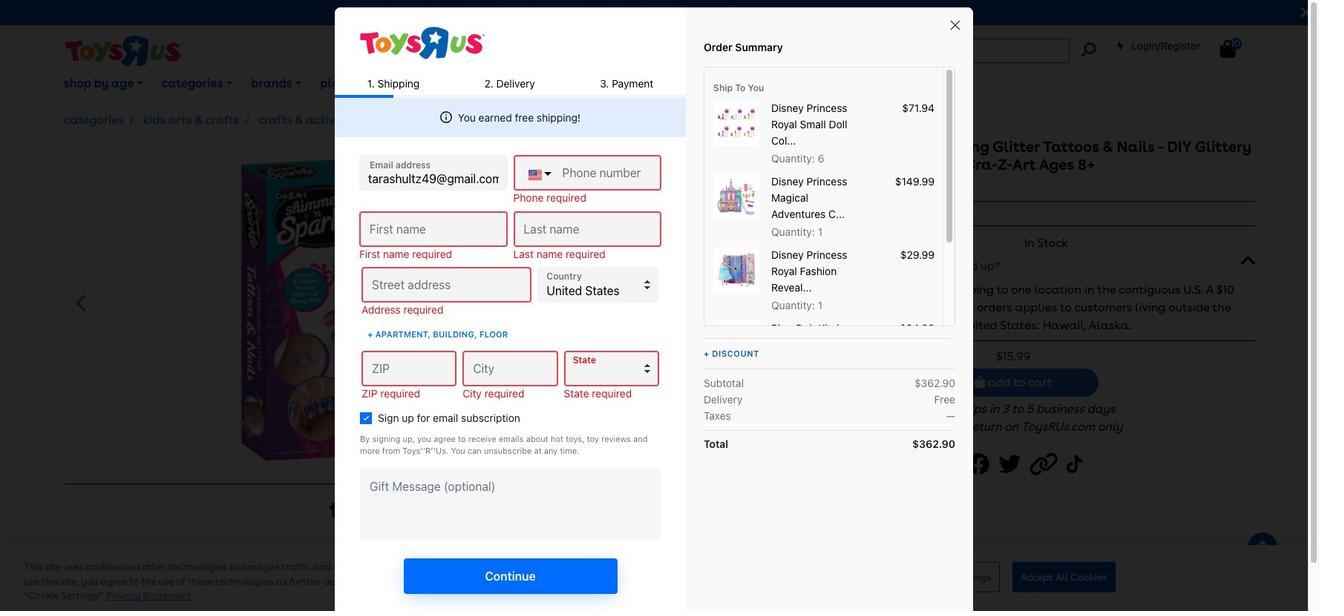 Task type: describe. For each thing, give the bounding box(es) containing it.
cart
[[1028, 376, 1053, 390]]

services.
[[610, 563, 648, 574]]

only
[[1098, 420, 1123, 435]]

in inside this site uses cookies and other technologies to analyze traffic and use, personalize content and ads, and improve our sites and services. by continuing to use this site, you agree to the use of these technologies as further described in our privacy statement. you can manage your preferences by clicking "cookie settings"
[[371, 577, 379, 588]]

all
[[876, 259, 891, 273]]

free
[[781, 259, 805, 273]]

copy a link to shimmer 'n sparkle: sparkling glitter tattoos & nails - diy glittery nail & body art creations, cra-z-art ages 8+ image
[[1030, 449, 1062, 482]]

sites
[[566, 563, 587, 574]]

brand : cra-z-art link
[[772, 180, 871, 198]]

this site uses cookies and other technologies to analyze traffic and use, personalize content and ads, and improve our sites and services. by continuing to use this site, you agree to the use of these technologies as further described in our privacy statement. you can manage your preferences by clicking "cookie settings"
[[24, 563, 724, 603]]

10
[[1232, 38, 1241, 49]]

art left ages
[[1013, 156, 1036, 174]]

hawaii,
[[1043, 319, 1086, 333]]

by
[[651, 563, 662, 574]]

by
[[645, 577, 657, 588]]

statement
[[143, 591, 191, 603]]

states:
[[1001, 319, 1040, 333]]

other
[[142, 563, 166, 574]]

and right sites
[[589, 563, 608, 574]]

ads,
[[468, 563, 487, 574]]

these
[[188, 577, 213, 588]]

0 horizontal spatial privacy
[[107, 591, 141, 603]]

2 cookies from the left
[[1071, 572, 1108, 583]]

sign-
[[411, 76, 439, 91]]

creations,
[[887, 156, 961, 174]]

0 horizontal spatial z-
[[842, 181, 853, 195]]

1 vertical spatial cra-
[[815, 181, 842, 195]]

and up agree
[[122, 563, 140, 574]]

sparkling
[[919, 138, 990, 156]]

:
[[809, 181, 812, 195]]

shimmer
[[772, 138, 834, 156]]

this
[[42, 577, 58, 588]]

up*
[[981, 259, 1001, 273]]

this icon serves as a link to download the essential accessibility assistive technology app for individuals with physical disabilities. it is featured as part of our commitment to diversity and inclusion. image
[[473, 76, 517, 93]]

toysrus.com
[[1022, 420, 1095, 435]]

ships
[[958, 403, 987, 417]]

described
[[324, 577, 368, 588]]

categories link
[[64, 113, 124, 127]]

alaska.
[[1089, 319, 1132, 333]]

1 vertical spatial technologies
[[215, 577, 274, 588]]

continuing
[[664, 563, 713, 574]]

to left analyze at the left bottom of page
[[230, 563, 239, 574]]

statement.
[[434, 577, 485, 588]]

shimmer 'n sparkle: sparkling glitter tattoos & nails - diy glittery nail & body art creations, cra-z-art ages 8+ image number null image
[[240, 138, 574, 472]]

& right "arts"
[[194, 113, 203, 127]]

in stock
[[1025, 236, 1069, 250]]

0 vertical spatial cra-
[[965, 156, 998, 174]]

on inside 'dropdown button'
[[859, 259, 873, 273]]

in
[[1025, 236, 1035, 250]]

privacy statement link
[[107, 591, 191, 603]]

toys
[[434, 496, 484, 525]]

add
[[988, 376, 1011, 390]]

email
[[375, 76, 408, 91]]

national geographic light up air rockets image
[[112, 546, 173, 612]]

accept all cookies
[[1021, 572, 1108, 583]]

1 vertical spatial the
[[1213, 301, 1232, 315]]

uses
[[63, 563, 83, 574]]

shipping
[[807, 259, 856, 273]]

cookies settings button
[[907, 562, 1000, 593]]

up
[[439, 76, 454, 91]]

kids arts & crafts
[[143, 113, 239, 127]]

1 crafts from the left
[[206, 113, 239, 127]]

free shipping on all orders $49 and up* button
[[772, 250, 1256, 281]]

settings
[[954, 572, 992, 583]]

login/register
[[1132, 39, 1201, 52]]

accept all cookies button
[[1013, 562, 1116, 593]]

email sign-up link
[[366, 66, 463, 102]]

orders inside *offer applies to standard shipping to one location in the contiguous u.s. a $10 shipping surcharge on domestic orders applies to customers living outside the contiguous united states: hawaii, alaska.
[[977, 301, 1013, 315]]

close button image
[[1301, 4, 1311, 21]]

& right 8+
[[1103, 138, 1114, 156]]

privacy statement
[[107, 591, 191, 603]]

glitter
[[993, 138, 1040, 156]]

login/register button
[[1116, 39, 1201, 53]]

and inside free shipping on all orders $49 and up* 'dropdown button'
[[955, 259, 978, 273]]

nails
[[1117, 138, 1155, 156]]

toys r us image
[[64, 34, 183, 68]]

to right agree
[[129, 577, 139, 588]]

brand
[[772, 181, 806, 195]]

diy
[[1168, 138, 1192, 156]]

living
[[1136, 301, 1166, 315]]

shipping
[[565, 5, 618, 19]]

glittery
[[1196, 138, 1252, 156]]

0 horizontal spatial contiguous
[[896, 319, 958, 333]]

outside
[[1169, 301, 1210, 315]]

& left activities
[[295, 113, 303, 127]]

add to cart
[[985, 376, 1053, 390]]

free shipping for orders over $49! link
[[534, 5, 755, 19]]

privacy inside this site uses cookies and other technologies to analyze traffic and use, personalize content and ads, and improve our sites and services. by continuing to use this site, you agree to the use of these technologies as further described in our privacy statement. you can manage your preferences by clicking "cookie settings"
[[398, 577, 432, 588]]

preferences
[[590, 577, 643, 588]]

return
[[968, 420, 1002, 435]]

united
[[961, 319, 998, 333]]

1 horizontal spatial the
[[1098, 283, 1116, 297]]

site
[[45, 563, 61, 574]]



Task type: locate. For each thing, give the bounding box(es) containing it.
free
[[534, 5, 562, 19]]

on down standard
[[906, 301, 920, 315]]

cra- right the "creations,"
[[965, 156, 998, 174]]

crafts & activities
[[258, 113, 358, 127]]

technologies up these
[[169, 563, 227, 574]]

1 horizontal spatial contiguous
[[1119, 283, 1181, 297]]

location
[[1035, 283, 1082, 297]]

0 vertical spatial technologies
[[169, 563, 227, 574]]

0 horizontal spatial shipping
[[796, 301, 844, 315]]

2 vertical spatial on
[[1005, 420, 1019, 435]]

to up hawaii,
[[1060, 301, 1072, 315]]

manage
[[526, 577, 565, 588]]

share a link to shimmer 'n sparkle: sparkling glitter tattoos & nails - diy glittery nail & body art creations, cra-z-art ages 8+ on twitter image
[[999, 449, 1026, 482]]

in left 3
[[990, 403, 1000, 417]]

clicking
[[659, 577, 694, 588]]

cookies left settings at the right
[[915, 572, 951, 583]]

usually ships in 3 to 5 business days eligible for return on toysrus.com only
[[905, 403, 1123, 435]]

*offer applies to standard shipping to one location in the contiguous u.s. a $10 shipping surcharge on domestic orders applies to customers living outside the contiguous united states: hawaii, alaska.
[[793, 283, 1235, 333]]

None search field
[[379, 39, 1070, 63]]

1 use from the left
[[24, 577, 39, 588]]

kids arts & crafts link
[[143, 113, 239, 127]]

0 vertical spatial in
[[1085, 283, 1095, 297]]

a
[[899, 206, 906, 220]]

shipping
[[946, 283, 994, 297], [796, 301, 844, 315]]

0 horizontal spatial cra-
[[815, 181, 842, 195]]

privacy
[[398, 577, 432, 588], [107, 591, 141, 603]]

as
[[276, 577, 287, 588]]

email sign-up
[[375, 76, 454, 91]]

personalize
[[354, 563, 407, 574]]

orders up standard
[[894, 259, 929, 273]]

use down 'this'
[[24, 577, 39, 588]]

traffic
[[282, 563, 311, 574]]

to inside add to cart button
[[1014, 376, 1026, 390]]

1 vertical spatial on
[[906, 301, 920, 315]]

0 vertical spatial shipping
[[946, 283, 994, 297]]

body
[[820, 156, 856, 174]]

to right 3
[[1012, 403, 1024, 417]]

1 cookies from the left
[[915, 572, 951, 583]]

1 vertical spatial privacy
[[107, 591, 141, 603]]

0 vertical spatial contiguous
[[1119, 283, 1181, 297]]

and up statement.
[[447, 563, 466, 574]]

cookies right all at the right bottom of page
[[1071, 572, 1108, 583]]

1 horizontal spatial our
[[549, 563, 564, 574]]

over
[[696, 5, 728, 19]]

contiguous down domestic at the right
[[896, 319, 958, 333]]

orders up the united
[[977, 301, 1013, 315]]

our down personalize
[[381, 577, 396, 588]]

"cookie
[[24, 591, 59, 603]]

2 vertical spatial in
[[371, 577, 379, 588]]

1 vertical spatial contiguous
[[896, 319, 958, 333]]

and
[[955, 259, 978, 273], [122, 563, 140, 574], [313, 563, 331, 574], [447, 563, 466, 574], [490, 563, 508, 574], [589, 563, 608, 574]]

1 horizontal spatial z-
[[998, 156, 1013, 174]]

1 vertical spatial applies
[[1015, 301, 1058, 315]]

0 vertical spatial our
[[549, 563, 564, 574]]

settings"
[[61, 591, 103, 603]]

the down the $10
[[1213, 301, 1232, 315]]

1 horizontal spatial in
[[990, 403, 1000, 417]]

nail
[[772, 156, 803, 174]]

applies down the one
[[1015, 301, 1058, 315]]

2 crafts from the left
[[258, 113, 292, 127]]

'n
[[838, 138, 852, 156]]

0 horizontal spatial applies
[[831, 283, 873, 297]]

to
[[876, 283, 887, 297], [997, 283, 1009, 297], [1060, 301, 1072, 315], [1014, 376, 1026, 390], [1012, 403, 1024, 417], [230, 563, 239, 574], [715, 563, 724, 574], [129, 577, 139, 588]]

email sign-up menu bar
[[54, 58, 1320, 110]]

on inside *offer applies to standard shipping to one location in the contiguous u.s. a $10 shipping surcharge on domestic orders applies to customers living outside the contiguous united states: hawaii, alaska.
[[906, 301, 920, 315]]

in up customers
[[1085, 283, 1095, 297]]

cra-
[[965, 156, 998, 174], [815, 181, 842, 195]]

1 horizontal spatial shipping
[[946, 283, 994, 297]]

art up write
[[853, 181, 871, 195]]

this
[[24, 563, 42, 574]]

create a pinterest pin for shimmer 'n sparkle: sparkling glitter tattoos & nails - diy glittery nail & body art creations, cra-z-art ages 8+ image
[[937, 449, 963, 482]]

contiguous up living
[[1119, 283, 1181, 297]]

the up customers
[[1098, 283, 1116, 297]]

-
[[1158, 138, 1164, 156]]

shipping down *offer
[[796, 301, 844, 315]]

2-player laser tag handtank starter set with lights and sound effects image
[[640, 546, 701, 612]]

on down 3
[[1005, 420, 1019, 435]]

availability:
[[783, 236, 853, 250]]

0 vertical spatial the
[[1098, 283, 1116, 297]]

applies
[[831, 283, 873, 297], [1015, 301, 1058, 315]]

0 vertical spatial orders
[[894, 259, 929, 273]]

2 use from the left
[[159, 577, 174, 588]]

improve
[[511, 563, 547, 574]]

1 horizontal spatial on
[[906, 301, 920, 315]]

you
[[487, 577, 504, 588]]

one
[[1011, 283, 1032, 297]]

to up the surcharge
[[876, 283, 887, 297]]

1 horizontal spatial cra-
[[965, 156, 998, 174]]

world of super mario nintendo 2.5" deluxe toad house playset image
[[464, 546, 525, 612]]

the
[[1098, 283, 1116, 297], [1213, 301, 1232, 315], [141, 577, 156, 588]]

0 horizontal spatial use
[[24, 577, 39, 588]]

trending toys
[[330, 496, 484, 525]]

2 horizontal spatial in
[[1085, 283, 1095, 297]]

0 vertical spatial z-
[[998, 156, 1013, 174]]

domestic
[[923, 301, 975, 315]]

crafts
[[206, 113, 239, 127], [258, 113, 292, 127]]

orders inside 'dropdown button'
[[894, 259, 929, 273]]

2 horizontal spatial the
[[1213, 301, 1232, 315]]

cookies
[[915, 572, 951, 583], [1071, 572, 1108, 583]]

you
[[81, 577, 98, 588]]

your
[[567, 577, 587, 588]]

privacy down content
[[398, 577, 432, 588]]

u.s.
[[1184, 283, 1204, 297]]

for
[[949, 420, 965, 435]]

in inside *offer applies to standard shipping to one location in the contiguous u.s. a $10 shipping surcharge on domestic orders applies to customers living outside the contiguous united states: hawaii, alaska.
[[1085, 283, 1095, 297]]

add to cart button
[[929, 369, 1099, 397]]

closeout! monopoly travel world tour board game image
[[288, 546, 349, 612]]

share shimmer 'n sparkle: sparkling glitter tattoos & nails - diy glittery nail & body art creations, cra-z-art ages 8+ on facebook image
[[968, 449, 995, 482]]

and left use,
[[313, 563, 331, 574]]

crafts left activities
[[258, 113, 292, 127]]

1 horizontal spatial orders
[[977, 301, 1013, 315]]

a
[[1206, 283, 1214, 297]]

shopping bag image
[[975, 377, 985, 389]]

0 vertical spatial applies
[[831, 283, 873, 297]]

0 horizontal spatial in
[[371, 577, 379, 588]]

orders
[[894, 259, 929, 273], [977, 301, 1013, 315]]

tiktok image
[[1067, 449, 1086, 482]]

0 vertical spatial on
[[859, 259, 873, 273]]

1 horizontal spatial cookies
[[1071, 572, 1108, 583]]

to inside usually ships in 3 to 5 business days eligible for return on toysrus.com only
[[1012, 403, 1024, 417]]

content
[[410, 563, 445, 574]]

trending
[[330, 496, 428, 525]]

on inside usually ships in 3 to 5 business days eligible for return on toysrus.com only
[[1005, 420, 1019, 435]]

customers
[[1075, 301, 1133, 315]]

our up manage
[[549, 563, 564, 574]]

$49
[[932, 259, 953, 273]]

use,
[[334, 563, 351, 574]]

1 vertical spatial z-
[[842, 181, 853, 195]]

shopping bag image
[[1221, 40, 1236, 58]]

agree
[[100, 577, 127, 588]]

0 horizontal spatial cookies
[[915, 572, 951, 583]]

1 horizontal spatial privacy
[[398, 577, 432, 588]]

0 horizontal spatial on
[[859, 259, 873, 273]]

to right add at bottom right
[[1014, 376, 1026, 390]]

0 horizontal spatial our
[[381, 577, 396, 588]]

cookies settings
[[915, 572, 992, 583]]

and left 'up*'
[[955, 259, 978, 273]]

5
[[1027, 403, 1034, 417]]

shimmer 'n sparkle: sparkling glitter tattoos & nails - diy glittery nail & body art creations, cra-z-art ages 8+ brand : cra-z-art write a review
[[772, 138, 1252, 220]]

z- down body
[[842, 181, 853, 195]]

0 vertical spatial privacy
[[398, 577, 432, 588]]

business
[[1037, 403, 1085, 417]]

z- left ages
[[998, 156, 1013, 174]]

days
[[1088, 403, 1116, 417]]

stock
[[1038, 236, 1069, 250]]

arts
[[168, 113, 192, 127]]

in down personalize
[[371, 577, 379, 588]]

1 horizontal spatial crafts
[[258, 113, 292, 127]]

0 horizontal spatial crafts
[[206, 113, 239, 127]]

orders
[[647, 5, 693, 19]]

1 vertical spatial orders
[[977, 301, 1013, 315]]

kids
[[143, 113, 165, 127]]

and up you
[[490, 563, 508, 574]]

crafts right "arts"
[[206, 113, 239, 127]]

tattoos
[[1044, 138, 1100, 156]]

technologies down analyze at the left bottom of page
[[215, 577, 274, 588]]

to right continuing at the bottom of page
[[715, 563, 724, 574]]

art right 'n
[[860, 156, 883, 174]]

crafts & activities link
[[258, 113, 358, 127]]

10 link
[[1221, 38, 1251, 59]]

all
[[1056, 572, 1069, 583]]

use
[[24, 577, 39, 588], [159, 577, 174, 588]]

shipping up domestic at the right
[[946, 283, 994, 297]]

free shipping for orders over $49!
[[534, 5, 755, 19]]

cra- right the :
[[815, 181, 842, 195]]

the up privacy statement
[[141, 577, 156, 588]]

1 horizontal spatial use
[[159, 577, 174, 588]]

the inside this site uses cookies and other technologies to analyze traffic and use, personalize content and ads, and improve our sites and services. by continuing to use this site, you agree to the use of these technologies as further described in our privacy statement. you can manage your preferences by clicking "cookie settings"
[[141, 577, 156, 588]]

& up the :
[[806, 156, 817, 174]]

3
[[1003, 403, 1009, 417]]

privacy down agree
[[107, 591, 141, 603]]

usually
[[912, 403, 955, 417]]

sparkle:
[[855, 138, 916, 156]]

write
[[867, 206, 896, 220]]

2 vertical spatial the
[[141, 577, 156, 588]]

further
[[289, 577, 321, 588]]

to left the one
[[997, 283, 1009, 297]]

1 vertical spatial in
[[990, 403, 1000, 417]]

can
[[506, 577, 523, 588]]

1 vertical spatial shipping
[[796, 301, 844, 315]]

applies up the surcharge
[[831, 283, 873, 297]]

activities
[[306, 113, 358, 127]]

on
[[859, 259, 873, 273], [906, 301, 920, 315], [1005, 420, 1019, 435]]

use up statement
[[159, 577, 174, 588]]

in inside usually ships in 3 to 5 business days eligible for return on toysrus.com only
[[990, 403, 1000, 417]]

our
[[549, 563, 564, 574], [381, 577, 396, 588]]

surcharge
[[847, 301, 903, 315]]

2 horizontal spatial on
[[1005, 420, 1019, 435]]

for
[[621, 5, 644, 19]]

1 vertical spatial our
[[381, 577, 396, 588]]

analyze
[[241, 563, 279, 574]]

1 horizontal spatial applies
[[1015, 301, 1058, 315]]

0 horizontal spatial the
[[141, 577, 156, 588]]

on left all
[[859, 259, 873, 273]]

0 horizontal spatial orders
[[894, 259, 929, 273]]



Task type: vqa. For each thing, say whether or not it's contained in the screenshot.
the shop by age
no



